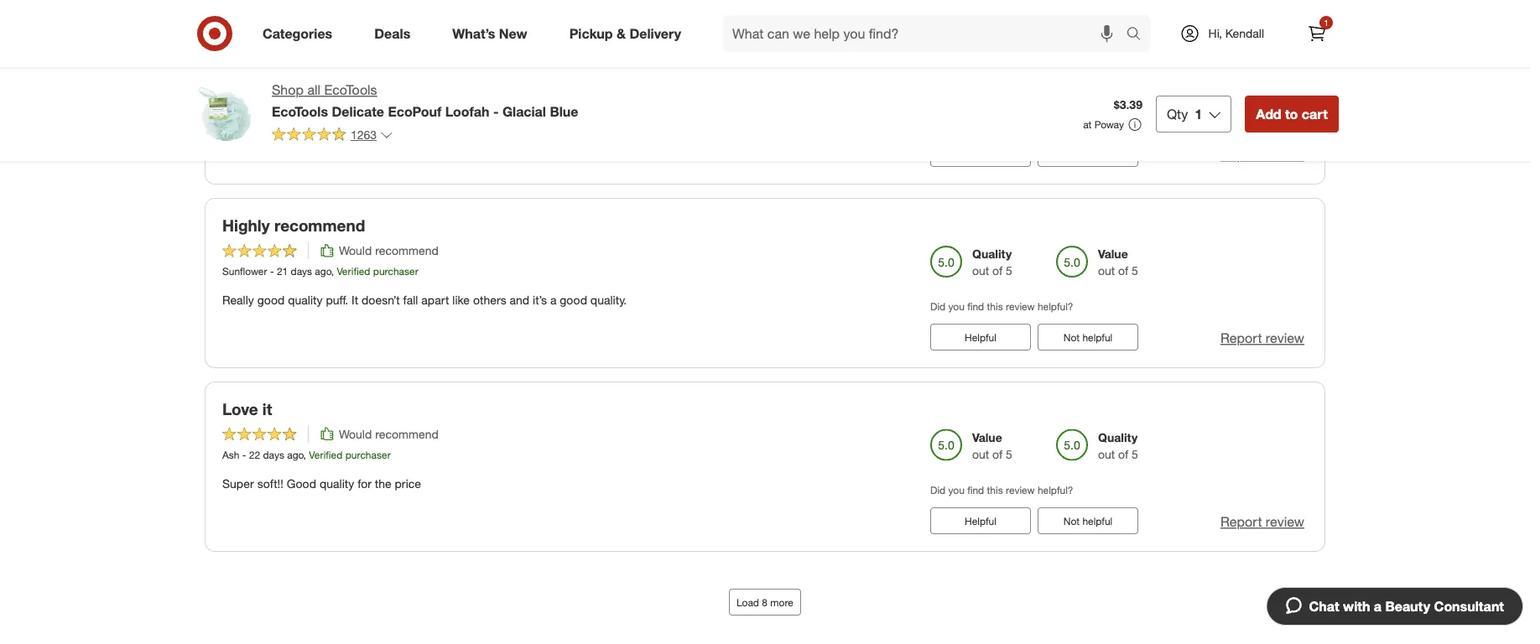 Task type: locate. For each thing, give the bounding box(es) containing it.
1 vertical spatial did you find this review helpful?
[[930, 484, 1073, 496]]

search
[[1119, 27, 1159, 43]]

would for highly recommend
[[339, 243, 372, 258]]

helpful for recommend
[[965, 331, 997, 344]]

verified up it
[[337, 265, 370, 278]]

image of ecotools delicate ecopouf loofah - glacial blue image
[[191, 81, 258, 148]]

2 vertical spatial ago
[[287, 449, 303, 461]]

2 vertical spatial report review button
[[1221, 513, 1305, 532]]

would up the sunflower - 21 days ago , verified purchaser
[[339, 243, 372, 258]]

recommend up price
[[375, 427, 439, 442]]

1 vertical spatial -
[[270, 265, 274, 278]]

0 vertical spatial -
[[493, 103, 499, 119]]

2 would from the top
[[339, 243, 372, 258]]

1 not helpful from the top
[[1064, 331, 1113, 344]]

2 vertical spatial report review
[[1221, 514, 1305, 530]]

ago left 'all'
[[286, 81, 302, 94]]

0 vertical spatial would
[[339, 60, 372, 74]]

helpful button for love it
[[930, 507, 1031, 534]]

1 vertical spatial helpful
[[965, 515, 997, 527]]

- left glacial
[[493, 103, 499, 119]]

report review for recommend
[[1221, 330, 1305, 346]]

2 would recommend from the top
[[339, 427, 439, 442]]

0 vertical spatial ,
[[302, 81, 305, 94]]

not helpful button
[[1038, 324, 1139, 351], [1038, 507, 1139, 534]]

1 right kendall
[[1324, 17, 1329, 28]]

super soft!! good quality for the price
[[222, 476, 421, 491]]

days right 19 at the left of page
[[262, 81, 283, 94]]

1 helpful from the top
[[965, 331, 997, 344]]

you for love it
[[949, 484, 965, 496]]

- inside shop all ecotools ecotools delicate ecopouf loofah - glacial blue
[[493, 103, 499, 119]]

this for recommend
[[987, 300, 1003, 313]]

2 find from the top
[[968, 484, 984, 496]]

1 vertical spatial report review button
[[1221, 329, 1305, 348]]

0 vertical spatial you
[[949, 300, 965, 313]]

2 helpful? from the top
[[1038, 484, 1073, 496]]

good down 21
[[257, 293, 285, 307]]

0 vertical spatial did
[[930, 300, 946, 313]]

2 did from the top
[[930, 484, 946, 496]]

beauty
[[1386, 598, 1431, 615]]

color
[[255, 109, 281, 124]]

1 vertical spatial days
[[291, 265, 312, 278]]

1 not from the top
[[1064, 331, 1080, 344]]

0 vertical spatial not
[[1064, 331, 1080, 344]]

washes
[[398, 109, 438, 124]]

1 you from the top
[[949, 300, 965, 313]]

1 vertical spatial helpful?
[[1038, 484, 1073, 496]]

value
[[972, 63, 1002, 78], [1098, 247, 1128, 261], [972, 430, 1002, 445]]

1 horizontal spatial -
[[270, 265, 274, 278]]

really good quality puff. it doesn't fall apart like others and it's a good quality.
[[222, 293, 627, 307]]

days
[[262, 81, 283, 94], [291, 265, 312, 278], [263, 449, 284, 461]]

1263 link
[[272, 127, 394, 146]]

report review
[[1221, 146, 1305, 163], [1221, 330, 1305, 346], [1221, 514, 1305, 530]]

out
[[972, 263, 989, 278], [1098, 263, 1115, 278], [972, 447, 989, 462], [1098, 447, 1115, 462]]

0 vertical spatial report review button
[[1221, 145, 1305, 164]]

3 report review from the top
[[1221, 514, 1305, 530]]

ago up puff.
[[315, 265, 331, 278]]

1 vertical spatial helpful
[[1083, 515, 1113, 527]]

consultant
[[1434, 598, 1504, 615]]

helpful
[[965, 331, 997, 344], [965, 515, 997, 527]]

0 horizontal spatial value out of 5
[[972, 430, 1013, 462]]

21
[[277, 265, 288, 278]]

qty 1
[[1167, 106, 1202, 122]]

quality out of 5
[[972, 247, 1013, 278], [1098, 430, 1138, 462]]

doesn't
[[362, 293, 400, 307]]

2 vertical spatial days
[[263, 449, 284, 461]]

helpful
[[1083, 331, 1113, 344], [1083, 515, 1113, 527]]

days for recommend
[[291, 265, 312, 278]]

1 would from the top
[[339, 60, 372, 74]]

1 helpful button from the top
[[930, 324, 1031, 351]]

2 helpful button from the top
[[930, 507, 1031, 534]]

1 vertical spatial would
[[339, 243, 372, 258]]

1 vertical spatial ,
[[331, 265, 334, 278]]

- left 21
[[270, 265, 274, 278]]

would up for
[[339, 427, 372, 442]]

great color but fell apart within 2 washes
[[222, 109, 438, 124]]

find for love it
[[968, 484, 984, 496]]

would for love it
[[339, 427, 372, 442]]

but
[[284, 109, 302, 124]]

ago up good
[[287, 449, 303, 461]]

load
[[737, 596, 759, 609]]

1 horizontal spatial apart
[[323, 109, 351, 124]]

2 report from the top
[[1221, 330, 1262, 346]]

1 vertical spatial value out of 5
[[972, 430, 1013, 462]]

categories link
[[248, 15, 353, 52]]

would recommend for love it
[[339, 427, 439, 442]]

blue
[[550, 103, 578, 119]]

would left not
[[339, 60, 372, 74]]

fell apart quickly
[[222, 32, 352, 51]]

quality
[[1098, 63, 1138, 78], [972, 247, 1012, 261], [288, 293, 323, 307], [1098, 430, 1138, 445], [320, 476, 354, 491]]

chat with a beauty consultant button
[[1266, 587, 1524, 626]]

hi,
[[1209, 26, 1222, 41]]

purchaser up for
[[345, 449, 391, 461]]

did for highly recommend
[[930, 300, 946, 313]]

3 report from the top
[[1221, 514, 1262, 530]]

2 vertical spatial report
[[1221, 514, 1262, 530]]

1 helpful? from the top
[[1038, 300, 1073, 313]]

would recommend up the the
[[339, 427, 439, 442]]

0 vertical spatial report review
[[1221, 146, 1305, 163]]

&
[[617, 25, 626, 42]]

0 vertical spatial quality out of 5
[[972, 247, 1013, 278]]

ecotools down shop
[[272, 103, 328, 119]]

apart right fell
[[253, 32, 294, 51]]

you
[[949, 300, 965, 313], [949, 484, 965, 496]]

0 horizontal spatial quality out of 5
[[972, 247, 1013, 278]]

0 vertical spatial helpful button
[[930, 324, 1031, 351]]

a
[[550, 293, 557, 307], [1374, 598, 1382, 615]]

5
[[1006, 263, 1013, 278], [1132, 263, 1138, 278], [1006, 447, 1013, 462], [1132, 447, 1138, 462]]

ecotools up delicate
[[324, 82, 377, 98]]

2 not helpful button from the top
[[1038, 507, 1139, 534]]

1 vertical spatial find
[[968, 484, 984, 496]]

would recommend up doesn't
[[339, 243, 439, 258]]

0 vertical spatial ago
[[286, 81, 302, 94]]

0 vertical spatial would recommend
[[339, 243, 439, 258]]

0 vertical spatial 1
[[1324, 17, 1329, 28]]

2 this from the top
[[987, 484, 1003, 496]]

2 not from the top
[[1064, 515, 1080, 527]]

purchaser for highly recommend
[[373, 265, 418, 278]]

1 vertical spatial report
[[1221, 330, 1262, 346]]

would recommend for highly recommend
[[339, 243, 439, 258]]

verified for recommend
[[337, 265, 370, 278]]

at poway
[[1083, 118, 1124, 131]]

chat with a beauty consultant
[[1309, 598, 1504, 615]]

0 vertical spatial helpful
[[965, 331, 997, 344]]

ecotools
[[324, 82, 377, 98], [272, 103, 328, 119]]

2 you from the top
[[949, 484, 965, 496]]

not helpful for recommend
[[1064, 331, 1113, 344]]

2 report review from the top
[[1221, 330, 1305, 346]]

purchaser up fall
[[373, 265, 418, 278]]

2 vertical spatial ,
[[303, 449, 306, 461]]

1 did from the top
[[930, 300, 946, 313]]

0 vertical spatial report
[[1221, 146, 1262, 163]]

days right the 22 at the bottom left
[[263, 449, 284, 461]]

0 horizontal spatial apart
[[253, 32, 294, 51]]

1 vertical spatial report review
[[1221, 330, 1305, 346]]

helpful?
[[1038, 300, 1073, 313], [1038, 484, 1073, 496]]

-
[[493, 103, 499, 119], [270, 265, 274, 278], [242, 449, 246, 461]]

helpful for love it
[[1083, 515, 1113, 527]]

1 vertical spatial not helpful
[[1064, 515, 1113, 527]]

1 find from the top
[[968, 300, 984, 313]]

0 vertical spatial helpful
[[1083, 331, 1113, 344]]

apart right fall
[[421, 293, 449, 307]]

2 horizontal spatial -
[[493, 103, 499, 119]]

0 horizontal spatial a
[[550, 293, 557, 307]]

1 helpful from the top
[[1083, 331, 1113, 344]]

a right with
[[1374, 598, 1382, 615]]

, up puff.
[[331, 265, 334, 278]]

0 vertical spatial this
[[987, 300, 1003, 313]]

1 right qty
[[1195, 106, 1202, 122]]

apart up 1263 link
[[323, 109, 351, 124]]

did you find this review helpful? for recommend
[[930, 300, 1073, 313]]

2 vertical spatial verified
[[309, 449, 343, 461]]

did you find this review helpful?
[[930, 300, 1073, 313], [930, 484, 1073, 496]]

report review button for love it
[[1221, 513, 1305, 532]]

a inside the chat with a beauty consultant 'button'
[[1374, 598, 1382, 615]]

1 good from the left
[[257, 293, 285, 307]]

good right it's
[[560, 293, 587, 307]]

0 vertical spatial not helpful button
[[1038, 324, 1139, 351]]

2 horizontal spatial apart
[[421, 293, 449, 307]]

1 vertical spatial 1
[[1195, 106, 1202, 122]]

not for love it
[[1064, 515, 1080, 527]]

1 this from the top
[[987, 300, 1003, 313]]

0 vertical spatial helpful?
[[1038, 300, 1073, 313]]

helpful button for highly recommend
[[930, 324, 1031, 351]]

1 vertical spatial not helpful button
[[1038, 507, 1139, 534]]

recommend up fall
[[375, 243, 439, 258]]

2 not helpful from the top
[[1064, 515, 1113, 527]]

qty
[[1167, 106, 1188, 122]]

0 vertical spatial find
[[968, 300, 984, 313]]

1 not helpful button from the top
[[1038, 324, 1139, 351]]

1 vertical spatial quality out of 5
[[1098, 430, 1138, 462]]

2 vertical spatial -
[[242, 449, 246, 461]]

3 would from the top
[[339, 427, 372, 442]]

- for love it
[[242, 449, 246, 461]]

all
[[307, 82, 321, 98]]

0 horizontal spatial -
[[242, 449, 246, 461]]

1 horizontal spatial a
[[1374, 598, 1382, 615]]

0 vertical spatial purchaser
[[344, 81, 390, 94]]

1 vertical spatial purchaser
[[373, 265, 418, 278]]

chat
[[1309, 598, 1340, 615]]

2 helpful from the top
[[965, 515, 997, 527]]

1 would recommend from the top
[[339, 243, 439, 258]]

1 vertical spatial did
[[930, 484, 946, 496]]

1 did you find this review helpful? from the top
[[930, 300, 1073, 313]]

fell
[[222, 32, 249, 51]]

2 vertical spatial would
[[339, 427, 372, 442]]

2 report review button from the top
[[1221, 329, 1305, 348]]

verified
[[308, 81, 341, 94], [337, 265, 370, 278], [309, 449, 343, 461]]

2 helpful from the top
[[1083, 515, 1113, 527]]

3 report review button from the top
[[1221, 513, 1305, 532]]

1 report review from the top
[[1221, 146, 1305, 163]]

- for highly recommend
[[270, 265, 274, 278]]

recommend up shop all ecotools ecotools delicate ecopouf loofah - glacial blue
[[395, 60, 459, 74]]

1 vertical spatial verified
[[337, 265, 370, 278]]

1 vertical spatial not
[[1064, 515, 1080, 527]]

0 vertical spatial days
[[262, 81, 283, 94]]

1 vertical spatial this
[[987, 484, 1003, 496]]

0 horizontal spatial good
[[257, 293, 285, 307]]

sunflower
[[222, 265, 267, 278]]

0 vertical spatial apart
[[253, 32, 294, 51]]

recommend
[[395, 60, 459, 74], [274, 216, 365, 235], [375, 243, 439, 258], [375, 427, 439, 442]]

0 vertical spatial not helpful
[[1064, 331, 1113, 344]]

1 vertical spatial ago
[[315, 265, 331, 278]]

, up good
[[303, 449, 306, 461]]

helpful for it
[[965, 515, 997, 527]]

,
[[302, 81, 305, 94], [331, 265, 334, 278], [303, 449, 306, 461]]

report
[[1221, 146, 1262, 163], [1221, 330, 1262, 346], [1221, 514, 1262, 530]]

2 did you find this review helpful? from the top
[[930, 484, 1073, 496]]

report review button
[[1221, 145, 1305, 164], [1221, 329, 1305, 348], [1221, 513, 1305, 532]]

not
[[1064, 331, 1080, 344], [1064, 515, 1080, 527]]

1 horizontal spatial value out of 5
[[1098, 247, 1138, 278]]

purchaser
[[344, 81, 390, 94], [373, 265, 418, 278], [345, 449, 391, 461]]

would for fell apart quickly
[[339, 60, 372, 74]]

1 vertical spatial you
[[949, 484, 965, 496]]

cart
[[1302, 106, 1328, 122]]

it's
[[533, 293, 547, 307]]

deals link
[[360, 15, 431, 52]]

1 vertical spatial a
[[1374, 598, 1382, 615]]

0 vertical spatial value
[[972, 63, 1002, 78]]

of
[[993, 263, 1003, 278], [1119, 263, 1129, 278], [993, 447, 1003, 462], [1119, 447, 1129, 462]]

2 vertical spatial purchaser
[[345, 449, 391, 461]]

verified up super soft!! good quality for the price
[[309, 449, 343, 461]]

for
[[358, 476, 372, 491]]

1 vertical spatial helpful button
[[930, 507, 1031, 534]]

verified up great color but fell apart within 2 washes
[[308, 81, 341, 94]]

not helpful
[[1064, 331, 1113, 344], [1064, 515, 1113, 527]]

1 vertical spatial would recommend
[[339, 427, 439, 442]]

days right 21
[[291, 265, 312, 278]]

not
[[375, 60, 392, 74]]

a right it's
[[550, 293, 557, 307]]

0 vertical spatial ecotools
[[324, 82, 377, 98]]

1 horizontal spatial good
[[560, 293, 587, 307]]

19
[[248, 81, 259, 94]]

- left the 22 at the bottom left
[[242, 449, 246, 461]]

, left 'all'
[[302, 81, 305, 94]]

days for it
[[263, 449, 284, 461]]

load 8 more
[[737, 596, 794, 609]]

0 vertical spatial a
[[550, 293, 557, 307]]

0 vertical spatial did you find this review helpful?
[[930, 300, 1073, 313]]

within
[[354, 109, 385, 124]]

report for highly recommend
[[1221, 330, 1262, 346]]

purchaser up delicate
[[344, 81, 390, 94]]



Task type: vqa. For each thing, say whether or not it's contained in the screenshot.
Sunflower
yes



Task type: describe. For each thing, give the bounding box(es) containing it.
good
[[287, 476, 316, 491]]

0 vertical spatial verified
[[308, 81, 341, 94]]

What can we help you find? suggestions appear below search field
[[722, 15, 1131, 52]]

1263
[[351, 127, 377, 142]]

pickup
[[569, 25, 613, 42]]

what's new
[[452, 25, 527, 42]]

loofah
[[445, 103, 490, 119]]

not helpful for it
[[1064, 515, 1113, 527]]

price
[[395, 476, 421, 491]]

not helpful button for recommend
[[1038, 324, 1139, 351]]

to
[[1285, 106, 1298, 122]]

ash
[[222, 449, 239, 461]]

1 vertical spatial value
[[1098, 247, 1128, 261]]

quickly
[[298, 32, 352, 51]]

2 good from the left
[[560, 293, 587, 307]]

great
[[222, 109, 252, 124]]

highly recommend
[[222, 216, 365, 235]]

not helpful button for it
[[1038, 507, 1139, 534]]

ash - 22 days ago , verified purchaser
[[222, 449, 391, 461]]

report for love it
[[1221, 514, 1262, 530]]

add to cart
[[1256, 106, 1328, 122]]

poway
[[1095, 118, 1124, 131]]

soft!!
[[257, 476, 283, 491]]

what's
[[452, 25, 495, 42]]

2 vertical spatial apart
[[421, 293, 449, 307]]

purchaser for love it
[[345, 449, 391, 461]]

did for love it
[[930, 484, 946, 496]]

not for highly recommend
[[1064, 331, 1080, 344]]

verified for it
[[309, 449, 343, 461]]

deals
[[374, 25, 410, 42]]

1 vertical spatial apart
[[323, 109, 351, 124]]

1 report from the top
[[1221, 146, 1262, 163]]

new
[[499, 25, 527, 42]]

categories
[[263, 25, 332, 42]]

add to cart button
[[1245, 96, 1339, 133]]

ecopouf
[[388, 103, 442, 119]]

fell
[[305, 109, 320, 124]]

love
[[222, 399, 258, 419]]

with
[[1343, 598, 1370, 615]]

22
[[249, 449, 260, 461]]

super
[[222, 476, 254, 491]]

find for highly recommend
[[968, 300, 984, 313]]

it
[[352, 293, 358, 307]]

delivery
[[630, 25, 681, 42]]

quality.
[[591, 293, 627, 307]]

this for it
[[987, 484, 1003, 496]]

kendall
[[1226, 26, 1264, 41]]

pickup & delivery link
[[555, 15, 702, 52]]

0 horizontal spatial 1
[[1195, 106, 1202, 122]]

puff.
[[326, 293, 348, 307]]

would not recommend
[[339, 60, 459, 74]]

1 horizontal spatial 1
[[1324, 17, 1329, 28]]

others
[[473, 293, 506, 307]]

helpful? for love it
[[1038, 484, 1073, 496]]

0 vertical spatial value out of 5
[[1098, 247, 1138, 278]]

2 vertical spatial value
[[972, 430, 1002, 445]]

8
[[762, 596, 768, 609]]

hi, kendall
[[1209, 26, 1264, 41]]

like
[[452, 293, 470, 307]]

1 report review button from the top
[[1221, 145, 1305, 164]]

ago for recommend
[[315, 265, 331, 278]]

shop all ecotools ecotools delicate ecopouf loofah - glacial blue
[[272, 82, 578, 119]]

2
[[388, 109, 395, 124]]

shop
[[272, 82, 304, 98]]

report review for it
[[1221, 514, 1305, 530]]

recommend up the sunflower - 21 days ago , verified purchaser
[[274, 216, 365, 235]]

ago for it
[[287, 449, 303, 461]]

19 days ago , verified purchaser
[[248, 81, 390, 94]]

glacial
[[503, 103, 546, 119]]

helpful? for highly recommend
[[1038, 300, 1073, 313]]

$3.39
[[1114, 97, 1143, 112]]

really
[[222, 293, 254, 307]]

and
[[510, 293, 530, 307]]

pickup & delivery
[[569, 25, 681, 42]]

report review button for highly recommend
[[1221, 329, 1305, 348]]

sunflower - 21 days ago , verified purchaser
[[222, 265, 418, 278]]

more
[[770, 596, 794, 609]]

, for it
[[303, 449, 306, 461]]

helpful for highly recommend
[[1083, 331, 1113, 344]]

you for highly recommend
[[949, 300, 965, 313]]

search button
[[1119, 15, 1159, 55]]

at
[[1083, 118, 1092, 131]]

the
[[375, 476, 392, 491]]

love it
[[222, 399, 272, 419]]

what's new link
[[438, 15, 548, 52]]

1 link
[[1299, 15, 1336, 52]]

delicate
[[332, 103, 384, 119]]

fall
[[403, 293, 418, 307]]

add
[[1256, 106, 1282, 122]]

1 vertical spatial ecotools
[[272, 103, 328, 119]]

did you find this review helpful? for it
[[930, 484, 1073, 496]]

, for recommend
[[331, 265, 334, 278]]

lex
[[222, 81, 238, 94]]

it
[[262, 399, 272, 419]]

1 horizontal spatial quality out of 5
[[1098, 430, 1138, 462]]

highly
[[222, 216, 270, 235]]



